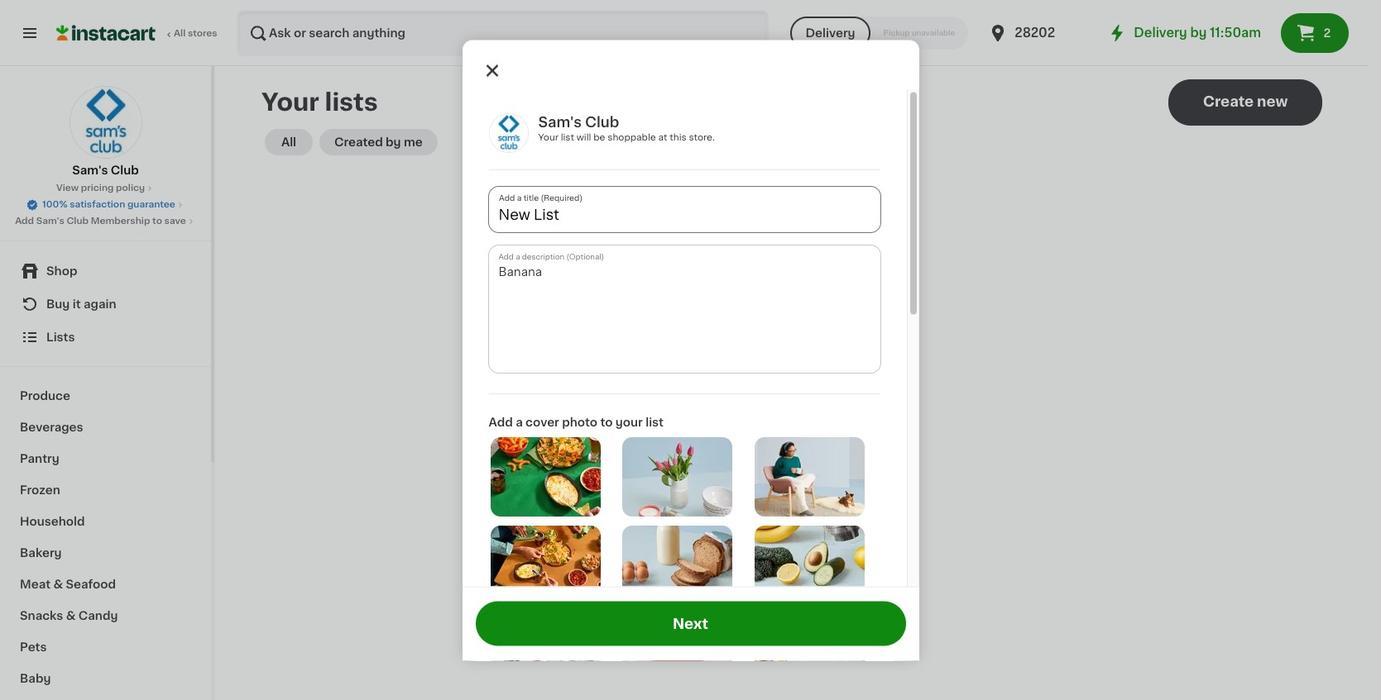 Task type: describe. For each thing, give the bounding box(es) containing it.
create
[[1203, 95, 1254, 108]]

lists you create will be saved here.
[[691, 362, 893, 373]]

cover
[[526, 416, 559, 428]]

new
[[1257, 95, 1288, 108]]

produce link
[[10, 381, 201, 412]]

pressed powder, foundation, lip stick, and makeup brushes. image
[[490, 615, 600, 694]]

pricing
[[81, 184, 114, 193]]

buy it again
[[46, 299, 116, 310]]

create new
[[1203, 95, 1288, 108]]

beverages
[[20, 422, 83, 434]]

your inside sam's club your list will be shoppable at this store.
[[538, 132, 558, 142]]

your
[[616, 416, 643, 428]]

sam's club your list will be shoppable at this store.
[[538, 115, 715, 142]]

household link
[[10, 506, 201, 538]]

a bunch of kale, a sliced lemon, a half of an avocado, a cucumber, a bunch of bananas, and a blender. image
[[755, 526, 865, 605]]

100%
[[42, 200, 67, 209]]

to for your
[[600, 416, 613, 428]]

a small white vase of pink tulips, a stack of 3 white bowls, and a rolled napkin. image
[[622, 437, 732, 516]]

policy
[[116, 184, 145, 193]]

frozen link
[[10, 475, 201, 506]]

sam's club link
[[69, 86, 142, 179]]

100% satisfaction guarantee button
[[26, 195, 185, 212]]

photo
[[562, 416, 597, 428]]

will inside sam's club your list will be shoppable at this store.
[[577, 132, 591, 142]]

be inside sam's club your list will be shoppable at this store.
[[593, 132, 605, 142]]

club for sam's club
[[111, 165, 139, 176]]

created by me
[[334, 137, 423, 148]]

pantry link
[[10, 444, 201, 475]]

a carton of 6 eggs, an open loaf of bread, and a small bottle of milk. image
[[622, 526, 732, 605]]

delivery by 11:50am
[[1134, 26, 1261, 39]]

produce
[[20, 391, 70, 402]]

again
[[84, 299, 116, 310]]

pets link
[[10, 632, 201, 664]]

you
[[722, 362, 744, 373]]

buy it again link
[[10, 288, 201, 321]]

snacks & candy link
[[10, 601, 201, 632]]

meat & seafood link
[[10, 569, 201, 601]]

add for add a cover photo to your list
[[489, 416, 513, 428]]

club for sam's club your list will be shoppable at this store.
[[585, 115, 619, 128]]

2 button
[[1281, 13, 1349, 53]]

baby
[[20, 674, 51, 685]]

by for created
[[386, 137, 401, 148]]

save
[[164, 217, 186, 226]]

add for add sam's club membership to save
[[15, 217, 34, 226]]

this
[[670, 132, 687, 142]]

seafood
[[66, 579, 116, 591]]

a woman sitting on a chair wearing headphones holding a drink in her hand with a small brown dog on the floor by her side. image
[[755, 437, 865, 516]]

created
[[334, 137, 383, 148]]

meat & seafood
[[20, 579, 116, 591]]

view pricing policy link
[[56, 182, 155, 195]]

delivery for delivery by 11:50am
[[1134, 26, 1187, 39]]

100% satisfaction guarantee
[[42, 200, 175, 209]]

& for meat
[[53, 579, 63, 591]]

bakery
[[20, 548, 62, 559]]

all stores link
[[56, 10, 218, 56]]

11:50am
[[1210, 26, 1261, 39]]

Banana text field
[[489, 245, 880, 372]]

1 vertical spatial be
[[808, 362, 823, 373]]

stores
[[188, 29, 217, 38]]

delivery for delivery
[[806, 27, 855, 39]]

all stores
[[174, 29, 217, 38]]

create new button
[[1168, 79, 1322, 126]]

snacks & candy
[[20, 611, 118, 622]]

a
[[516, 416, 523, 428]]



Task type: vqa. For each thing, say whether or not it's contained in the screenshot.
$ 1 69 to the right
no



Task type: locate. For each thing, give the bounding box(es) containing it.
Add a title (Required) text field
[[489, 186, 880, 232]]

1 horizontal spatial add
[[489, 416, 513, 428]]

will left the shoppable
[[577, 132, 591, 142]]

0 horizontal spatial list
[[561, 132, 574, 142]]

sam's
[[538, 115, 582, 128], [72, 165, 108, 176], [36, 217, 64, 226]]

to inside list_add_items dialog
[[600, 416, 613, 428]]

by for delivery
[[1190, 26, 1207, 39]]

0 horizontal spatial by
[[386, 137, 401, 148]]

by left 11:50am at the right of the page
[[1190, 26, 1207, 39]]

shop
[[46, 266, 77, 277]]

by inside delivery by 11:50am link
[[1190, 26, 1207, 39]]

will
[[577, 132, 591, 142], [787, 362, 805, 373]]

sam's club
[[72, 165, 139, 176]]

1 horizontal spatial sam's
[[72, 165, 108, 176]]

by
[[1190, 26, 1207, 39], [386, 137, 401, 148]]

0 vertical spatial sam's
[[538, 115, 582, 128]]

0 vertical spatial list
[[561, 132, 574, 142]]

household
[[20, 516, 85, 528]]

by left me
[[386, 137, 401, 148]]

club
[[585, 115, 619, 128], [111, 165, 139, 176], [67, 217, 89, 226]]

next button
[[475, 602, 906, 647]]

frozen
[[20, 485, 60, 497]]

1 vertical spatial &
[[66, 611, 76, 622]]

0 horizontal spatial sam's
[[36, 217, 64, 226]]

all button
[[265, 129, 313, 156]]

None search field
[[237, 10, 769, 56]]

pantry
[[20, 453, 59, 465]]

delivery button
[[791, 17, 870, 50]]

1 horizontal spatial all
[[281, 137, 296, 148]]

add sam's club membership to save link
[[15, 215, 196, 228]]

club up policy
[[111, 165, 139, 176]]

& right "meat"
[[53, 579, 63, 591]]

club up the shoppable
[[585, 115, 619, 128]]

create
[[746, 362, 784, 373]]

will right create at the bottom
[[787, 362, 805, 373]]

be left the saved
[[808, 362, 823, 373]]

all for all stores
[[174, 29, 186, 38]]

28202 button
[[988, 10, 1088, 56]]

all down your lists
[[281, 137, 296, 148]]

sam's club logo image
[[69, 86, 142, 159], [489, 113, 528, 152]]

delivery inside delivery button
[[806, 27, 855, 39]]

1 horizontal spatial delivery
[[1134, 26, 1187, 39]]

1 horizontal spatial club
[[111, 165, 139, 176]]

sam's inside sam's club your list will be shoppable at this store.
[[538, 115, 582, 128]]

1 horizontal spatial your
[[538, 132, 558, 142]]

saved
[[826, 362, 861, 373]]

0 vertical spatial by
[[1190, 26, 1207, 39]]

view
[[56, 184, 79, 193]]

0 horizontal spatial &
[[53, 579, 63, 591]]

0 vertical spatial all
[[174, 29, 186, 38]]

club down satisfaction
[[67, 217, 89, 226]]

0 vertical spatial lists
[[46, 332, 75, 343]]

0 vertical spatial to
[[152, 217, 162, 226]]

1 horizontal spatial &
[[66, 611, 76, 622]]

list
[[561, 132, 574, 142], [646, 416, 664, 428]]

0 horizontal spatial to
[[152, 217, 162, 226]]

instacart logo image
[[56, 23, 156, 43]]

shoppable
[[608, 132, 656, 142]]

1 horizontal spatial be
[[808, 362, 823, 373]]

lists
[[46, 332, 75, 343], [691, 362, 719, 373]]

1 vertical spatial by
[[386, 137, 401, 148]]

all inside button
[[281, 137, 296, 148]]

your lists
[[261, 90, 378, 114]]

add a cover photo to your list
[[489, 416, 664, 428]]

sam's inside add sam's club membership to save link
[[36, 217, 64, 226]]

shop link
[[10, 255, 201, 288]]

list left the shoppable
[[561, 132, 574, 142]]

0 horizontal spatial will
[[577, 132, 591, 142]]

membership
[[91, 217, 150, 226]]

next
[[673, 618, 708, 631]]

sam's inside sam's club link
[[72, 165, 108, 176]]

all for all
[[281, 137, 296, 148]]

0 vertical spatial will
[[577, 132, 591, 142]]

delivery
[[1134, 26, 1187, 39], [806, 27, 855, 39]]

pets
[[20, 642, 47, 654]]

0 horizontal spatial sam's club logo image
[[69, 86, 142, 159]]

1 horizontal spatial sam's club logo image
[[489, 113, 528, 152]]

baby link
[[10, 664, 201, 695]]

0 horizontal spatial lists
[[46, 332, 75, 343]]

beverages link
[[10, 412, 201, 444]]

1 horizontal spatial list
[[646, 416, 664, 428]]

club inside sam's club your list will be shoppable at this store.
[[585, 115, 619, 128]]

guarantee
[[127, 200, 175, 209]]

0 vertical spatial your
[[261, 90, 319, 114]]

service type group
[[791, 17, 968, 50]]

& for snacks
[[66, 611, 76, 622]]

all left stores
[[174, 29, 186, 38]]

0 horizontal spatial add
[[15, 217, 34, 226]]

snacks
[[20, 611, 63, 622]]

a table wtih assorted snacks and drinks. image
[[490, 437, 600, 516]]

lists for lists you create will be saved here.
[[691, 362, 719, 373]]

a table with people sitting around it with nachos and cheese, guacamole, and mixed chips. image
[[490, 526, 600, 605]]

a water bottle, yoga block, stretch band, and ear buds. image
[[622, 615, 732, 694]]

0 horizontal spatial your
[[261, 90, 319, 114]]

0 horizontal spatial be
[[593, 132, 605, 142]]

1 horizontal spatial will
[[787, 362, 805, 373]]

lists left you
[[691, 362, 719, 373]]

0 horizontal spatial delivery
[[806, 27, 855, 39]]

sam's for sam's club
[[72, 165, 108, 176]]

at
[[658, 132, 667, 142]]

1 horizontal spatial to
[[600, 416, 613, 428]]

1 vertical spatial will
[[787, 362, 805, 373]]

0 horizontal spatial club
[[67, 217, 89, 226]]

here.
[[864, 362, 893, 373]]

all
[[174, 29, 186, 38], [281, 137, 296, 148]]

1 vertical spatial all
[[281, 137, 296, 148]]

store.
[[689, 132, 715, 142]]

0 vertical spatial be
[[593, 132, 605, 142]]

satisfaction
[[70, 200, 125, 209]]

list right your
[[646, 416, 664, 428]]

add sam's club membership to save
[[15, 217, 186, 226]]

sam's for sam's club your list will be shoppable at this store.
[[538, 115, 582, 128]]

a person preparing a sandwich on a cutting board, a bunch of carrots, a sliced avocado, a jar of mayonnaise, and a plate of potato chips. image
[[755, 615, 865, 694]]

add inside dialog
[[489, 416, 513, 428]]

& inside "link"
[[66, 611, 76, 622]]

lists link
[[10, 321, 201, 354]]

1 vertical spatial sam's
[[72, 165, 108, 176]]

0 vertical spatial add
[[15, 217, 34, 226]]

&
[[53, 579, 63, 591], [66, 611, 76, 622]]

1 vertical spatial your
[[538, 132, 558, 142]]

0 vertical spatial &
[[53, 579, 63, 591]]

1 vertical spatial add
[[489, 416, 513, 428]]

buy
[[46, 299, 70, 310]]

2 vertical spatial sam's
[[36, 217, 64, 226]]

add
[[15, 217, 34, 226], [489, 416, 513, 428]]

1 vertical spatial to
[[600, 416, 613, 428]]

me
[[404, 137, 423, 148]]

1 vertical spatial club
[[111, 165, 139, 176]]

be
[[593, 132, 605, 142], [808, 362, 823, 373]]

it
[[73, 299, 81, 310]]

to down guarantee
[[152, 217, 162, 226]]

28202
[[1015, 26, 1055, 39]]

0 horizontal spatial all
[[174, 29, 186, 38]]

delivery inside delivery by 11:50am link
[[1134, 26, 1187, 39]]

by inside created by me button
[[386, 137, 401, 148]]

sam's club logo image inside list_add_items dialog
[[489, 113, 528, 152]]

be left the shoppable
[[593, 132, 605, 142]]

lists down buy in the left of the page
[[46, 332, 75, 343]]

2 horizontal spatial club
[[585, 115, 619, 128]]

your
[[261, 90, 319, 114], [538, 132, 558, 142]]

to left your
[[600, 416, 613, 428]]

lists
[[325, 90, 378, 114]]

created by me button
[[319, 129, 438, 156]]

view pricing policy
[[56, 184, 145, 193]]

2 vertical spatial club
[[67, 217, 89, 226]]

1 horizontal spatial by
[[1190, 26, 1207, 39]]

to
[[152, 217, 162, 226], [600, 416, 613, 428]]

candy
[[78, 611, 118, 622]]

2 horizontal spatial sam's
[[538, 115, 582, 128]]

lists for lists
[[46, 332, 75, 343]]

list inside sam's club your list will be shoppable at this store.
[[561, 132, 574, 142]]

1 vertical spatial lists
[[691, 362, 719, 373]]

delivery by 11:50am link
[[1107, 23, 1261, 43]]

1 vertical spatial list
[[646, 416, 664, 428]]

2
[[1324, 27, 1331, 39]]

meat
[[20, 579, 51, 591]]

bakery link
[[10, 538, 201, 569]]

& left candy
[[66, 611, 76, 622]]

0 vertical spatial club
[[585, 115, 619, 128]]

to for save
[[152, 217, 162, 226]]

list_add_items dialog
[[462, 40, 919, 701]]

1 horizontal spatial lists
[[691, 362, 719, 373]]



